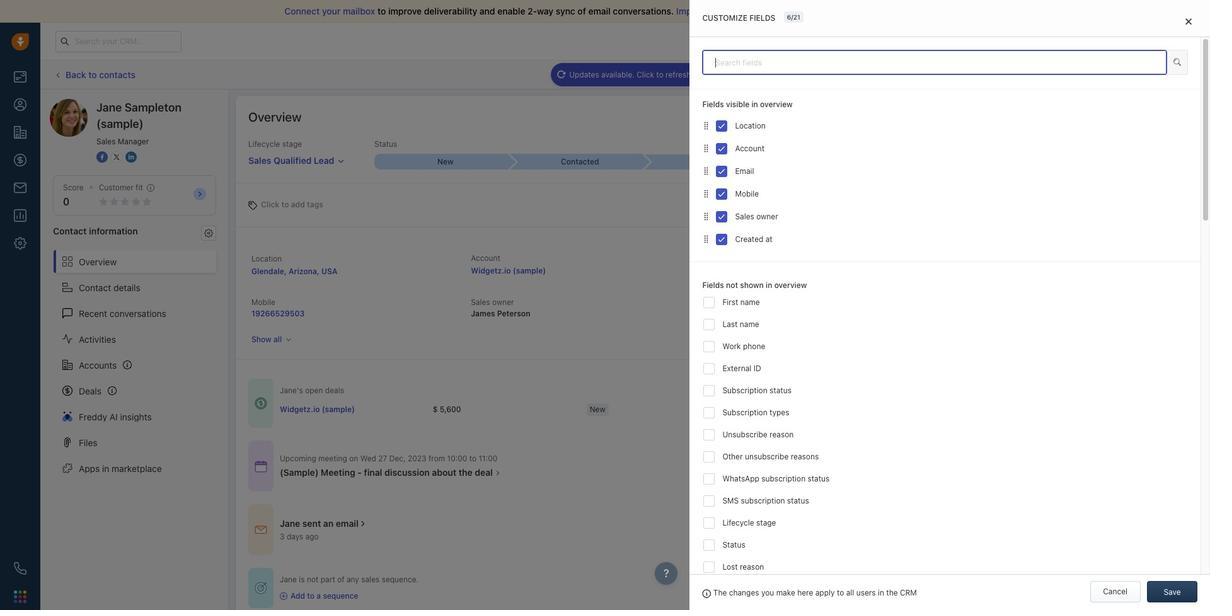 Task type: describe. For each thing, give the bounding box(es) containing it.
ago inside created at 12 days ago
[[720, 309, 734, 318]]

to inside "link"
[[88, 69, 97, 80]]

in right users
[[878, 588, 884, 598]]

updates
[[569, 70, 599, 79]]

ui drag handle image for created at
[[702, 234, 710, 244]]

conversations.
[[613, 6, 674, 16]]

way
[[537, 6, 553, 16]]

0 horizontal spatial of
[[337, 575, 344, 584]]

email inside jane sent an email 3 days ago
[[336, 518, 359, 529]]

on
[[349, 454, 358, 463]]

location glendale, arizona, usa
[[251, 254, 337, 276]]

close image
[[1186, 18, 1192, 25]]

files
[[79, 437, 97, 448]]

0 horizontal spatial deal
[[475, 467, 493, 478]]

add to a sequence link
[[280, 591, 419, 602]]

0 vertical spatial status
[[770, 386, 792, 395]]

sales inside sales owner james peterson
[[471, 297, 490, 307]]

at for created at 12 days ago
[[721, 297, 728, 307]]

to left start
[[859, 6, 868, 16]]

1 horizontal spatial you
[[796, 6, 811, 16]]

0 vertical spatial widgetz.io (sample) link
[[471, 266, 546, 276]]

contact for contact information
[[53, 226, 87, 237]]

save
[[1164, 588, 1181, 597]]

last name
[[723, 320, 759, 329]]

explore plans link
[[972, 33, 1035, 49]]

created at 12 days ago
[[690, 297, 734, 318]]

5,600
[[440, 404, 461, 414]]

ui drag handle image for mobile
[[702, 188, 710, 199]]

a
[[317, 591, 321, 601]]

sales qualified lead
[[248, 155, 334, 166]]

other
[[723, 452, 743, 462]]

customize
[[702, 13, 747, 23]]

customize fields
[[702, 13, 775, 23]]

container_wx8msf4aqz5i3rn1 image left the is
[[255, 582, 267, 594]]

owner for sales owner
[[756, 212, 778, 221]]

meeting inside button
[[951, 70, 980, 79]]

0 horizontal spatial from
[[429, 454, 445, 463]]

fields visible in overview
[[702, 100, 793, 109]]

lifecycle inside "dialog"
[[723, 518, 754, 528]]

interested button
[[643, 154, 778, 169]]

discussion
[[384, 467, 430, 478]]

ui drag handle image for location
[[702, 120, 710, 131]]

sales for sales activities
[[1012, 70, 1031, 79]]

not inside "dialog"
[[726, 281, 738, 290]]

freddy
[[79, 411, 107, 422]]

(sample) for sampleton
[[96, 117, 143, 130]]

phone image
[[14, 562, 26, 575]]

explore
[[979, 36, 1006, 45]]

row containing closes in feb
[[280, 397, 894, 423]]

0 vertical spatial all
[[706, 6, 716, 16]]

account for account widgetz.io (sample)
[[471, 253, 500, 263]]

fields
[[749, 13, 775, 23]]

ago inside jane sent an email 3 days ago
[[305, 532, 319, 541]]

is
[[299, 575, 305, 584]]

ui drag handle image for email
[[702, 166, 710, 176]]

10:00
[[447, 454, 467, 463]]

1 vertical spatial not
[[307, 575, 319, 584]]

whatsapp
[[723, 474, 759, 484]]

location for location
[[735, 121, 766, 131]]

$
[[433, 404, 438, 414]]

fields for fields not shown in overview
[[702, 281, 724, 290]]

subscription for sms
[[741, 496, 785, 506]]

plans
[[1008, 36, 1028, 45]]

in right ends
[[922, 37, 928, 45]]

manager
[[118, 137, 149, 146]]

task button
[[884, 64, 926, 85]]

sales inside jane sampleton (sample) sales manager
[[96, 137, 116, 146]]

-
[[358, 467, 362, 478]]

1 your from the left
[[322, 6, 341, 16]]

widgetz.io (sample)
[[280, 404, 355, 414]]

1 vertical spatial widgetz.io
[[280, 404, 320, 414]]

0 vertical spatial email
[[588, 6, 611, 16]]

0 button
[[63, 196, 70, 207]]

sales for sales qualified lead
[[248, 155, 271, 166]]

sales owner james peterson
[[471, 297, 530, 318]]

activities
[[79, 334, 116, 344]]

click inside updates available. click to refresh. 'link'
[[637, 70, 654, 79]]

subscription status
[[723, 386, 792, 395]]

1 vertical spatial meeting
[[321, 467, 355, 478]]

fields for fields visible in overview
[[702, 100, 724, 109]]

location for location glendale, arizona, usa
[[251, 254, 282, 263]]

part
[[321, 575, 335, 584]]

(sample)
[[280, 467, 318, 478]]

status for whatsapp subscription status
[[808, 474, 830, 484]]

feb
[[775, 404, 788, 413]]

insights
[[120, 411, 152, 422]]

email inside "dialog"
[[735, 167, 754, 176]]

customer
[[99, 183, 133, 192]]

sms for sms
[[833, 70, 850, 79]]

27
[[378, 454, 387, 463]]

email inside button
[[716, 70, 735, 79]]

apply
[[815, 588, 835, 598]]

ui drag handle image for account
[[702, 143, 710, 154]]

james
[[471, 309, 495, 318]]

score 0
[[63, 183, 84, 207]]

about
[[432, 467, 456, 478]]

11:00
[[479, 454, 497, 463]]

meeting button
[[932, 64, 987, 85]]

6 / 21
[[787, 13, 800, 21]]

work
[[723, 342, 741, 351]]

(sample) inside row
[[322, 404, 355, 414]]

external id
[[723, 364, 761, 373]]

1 horizontal spatial from
[[892, 6, 911, 16]]

and
[[480, 6, 495, 16]]

call button
[[748, 64, 787, 85]]

contacted
[[561, 157, 599, 166]]

to right the apply
[[837, 588, 844, 598]]

in right visible
[[752, 100, 758, 109]]

usa
[[321, 267, 337, 276]]

updates available. click to refresh.
[[569, 70, 693, 79]]

connect your mailbox to improve deliverability and enable 2-way sync of email conversations. import all your sales data so you don't have to start from scratch.
[[285, 6, 948, 16]]

here
[[797, 588, 813, 598]]

meeting
[[318, 454, 347, 463]]

(sample) for widgetz.io
[[513, 266, 546, 276]]

jane sampleton (sample) sales manager
[[96, 101, 181, 146]]

contact for contact details
[[79, 282, 111, 293]]

whatsapp subscription status
[[723, 474, 830, 484]]

ui drag handle image for sales owner
[[702, 211, 710, 222]]

show all
[[251, 335, 282, 344]]

users
[[856, 588, 876, 598]]

0 horizontal spatial the
[[459, 467, 473, 478]]

sampleton
[[125, 101, 181, 114]]

dec,
[[389, 454, 406, 463]]

1 vertical spatial you
[[761, 588, 774, 598]]

1 vertical spatial widgetz.io (sample) link
[[280, 404, 355, 415]]

0 vertical spatial overview
[[760, 100, 793, 109]]

to inside 'link'
[[656, 70, 664, 79]]

0 vertical spatial of
[[578, 6, 586, 16]]

1 vertical spatial 21
[[930, 37, 938, 45]]

widgetz.io inside account widgetz.io (sample)
[[471, 266, 511, 276]]

new inside new link
[[437, 157, 453, 166]]

recent conversations
[[79, 308, 166, 319]]

container_wx8msf4aqz5i3rn1 image for jane sent an email
[[255, 523, 267, 536]]

days for email
[[287, 532, 303, 541]]

activities
[[1033, 70, 1065, 79]]

unsubscribe
[[745, 452, 789, 462]]

1 vertical spatial overview
[[774, 281, 807, 290]]

created for created at 12 days ago
[[690, 297, 719, 307]]

the
[[713, 588, 727, 598]]

1 horizontal spatial lifecycle stage
[[723, 518, 776, 528]]

sync
[[556, 6, 575, 16]]

fit
[[136, 183, 143, 192]]

container_wx8msf4aqz5i3rn1 image inside add to a sequence link
[[280, 592, 287, 600]]

first name
[[723, 298, 760, 307]]

account for account
[[735, 144, 765, 153]]

2 your from the left
[[718, 6, 736, 16]]

0 horizontal spatial status
[[374, 139, 397, 149]]

container_wx8msf4aqz5i3rn1 image left widgetz.io (sample)
[[255, 397, 267, 410]]

/
[[791, 13, 793, 21]]

0 vertical spatial lifecycle stage
[[248, 139, 302, 149]]

shown
[[740, 281, 764, 290]]

(sample) meeting - final discussion about the deal
[[280, 467, 493, 478]]

upcoming meeting on wed 27 dec, 2023 from 10:00 to 11:00
[[280, 454, 497, 463]]

jane's
[[280, 386, 303, 395]]

freshworks switcher image
[[14, 590, 26, 603]]

to left "11:00"
[[469, 454, 477, 463]]

1 vertical spatial sales
[[361, 575, 380, 584]]

account widgetz.io (sample)
[[471, 253, 546, 276]]



Task type: locate. For each thing, give the bounding box(es) containing it.
contact
[[53, 226, 87, 237], [79, 282, 111, 293]]

visible
[[726, 100, 749, 109]]

0 horizontal spatial sms
[[723, 496, 739, 506]]

from right start
[[892, 6, 911, 16]]

1 vertical spatial subscription
[[723, 408, 767, 417]]

lifecycle down sms subscription status
[[723, 518, 754, 528]]

1 vertical spatial fields
[[702, 281, 724, 290]]

1 vertical spatial ui drag handle image
[[702, 188, 710, 199]]

to
[[378, 6, 386, 16], [859, 6, 868, 16], [88, 69, 97, 80], [656, 70, 664, 79], [281, 199, 289, 209], [469, 454, 477, 463], [837, 588, 844, 598], [307, 591, 315, 601]]

1 ui drag handle image from the top
[[702, 120, 710, 131]]

peterson
[[497, 309, 530, 318]]

status
[[770, 386, 792, 395], [808, 474, 830, 484], [787, 496, 809, 506]]

cancel button
[[1090, 581, 1141, 603]]

0 horizontal spatial not
[[307, 575, 319, 584]]

0 vertical spatial jane
[[96, 101, 122, 114]]

0 horizontal spatial overview
[[79, 256, 117, 267]]

add for add deal
[[1109, 70, 1124, 79]]

1 horizontal spatial lifecycle
[[723, 518, 754, 528]]

reason for unsubscribe reason
[[770, 430, 794, 440]]

0 vertical spatial created
[[735, 235, 763, 244]]

1 vertical spatial all
[[273, 335, 282, 344]]

the down 10:00
[[459, 467, 473, 478]]

status down whatsapp subscription status
[[787, 496, 809, 506]]

add inside button
[[1109, 70, 1124, 79]]

sms subscription status
[[723, 496, 809, 506]]

21
[[793, 13, 800, 21], [930, 37, 938, 45]]

0 horizontal spatial at
[[721, 297, 728, 307]]

meeting down meeting
[[321, 467, 355, 478]]

account inside account widgetz.io (sample)
[[471, 253, 500, 263]]

deal
[[1126, 70, 1141, 79], [475, 467, 493, 478]]

so
[[783, 6, 793, 16]]

widgetz.io up sales owner james peterson
[[471, 266, 511, 276]]

conversations
[[110, 308, 166, 319]]

widgetz.io down "jane's"
[[280, 404, 320, 414]]

2 ui drag handle image from the top
[[702, 143, 710, 154]]

ago down sent
[[305, 532, 319, 541]]

email up sales owner at the right top of page
[[735, 167, 754, 176]]

1 horizontal spatial reason
[[770, 430, 794, 440]]

0 horizontal spatial email
[[336, 518, 359, 529]]

2 fields from the top
[[702, 281, 724, 290]]

2 container_wx8msf4aqz5i3rn1 image from the top
[[255, 523, 267, 536]]

1 vertical spatial status
[[808, 474, 830, 484]]

0 horizontal spatial days
[[287, 532, 303, 541]]

1 vertical spatial click
[[261, 199, 279, 209]]

0 vertical spatial account
[[735, 144, 765, 153]]

you
[[796, 6, 811, 16], [761, 588, 774, 598]]

qualified
[[274, 155, 312, 166]]

account up sales owner james peterson
[[471, 253, 500, 263]]

21 inside "dialog"
[[793, 13, 800, 21]]

0 vertical spatial not
[[726, 281, 738, 290]]

container_wx8msf4aqz5i3rn1 image down "11:00"
[[494, 469, 502, 477]]

lifecycle stage up the sales qualified lead
[[248, 139, 302, 149]]

1 horizontal spatial your
[[718, 6, 736, 16]]

name right last at right bottom
[[740, 320, 759, 329]]

jane inside jane sampleton (sample) sales manager
[[96, 101, 122, 114]]

ui drag handle image up interested
[[702, 120, 710, 131]]

ui drag handle image
[[702, 120, 710, 131], [702, 143, 710, 154], [702, 211, 710, 222], [702, 234, 710, 244]]

1 horizontal spatial ago
[[720, 309, 734, 318]]

overview down call
[[760, 100, 793, 109]]

don't
[[813, 6, 835, 16]]

at
[[766, 235, 773, 244], [721, 297, 728, 307]]

refresh.
[[666, 70, 693, 79]]

score
[[63, 183, 84, 192]]

add down the is
[[291, 591, 305, 601]]

0 horizontal spatial click
[[261, 199, 279, 209]]

add down "what's new" image
[[1109, 70, 1124, 79]]

deal down "11:00"
[[475, 467, 493, 478]]

2 vertical spatial days
[[287, 532, 303, 541]]

1 horizontal spatial stage
[[756, 518, 776, 528]]

sms inside button
[[833, 70, 850, 79]]

what's new image
[[1120, 36, 1129, 45]]

email up visible
[[716, 70, 735, 79]]

0 vertical spatial meeting
[[951, 70, 980, 79]]

interested link
[[643, 154, 778, 169]]

all right show
[[273, 335, 282, 344]]

email right sync
[[588, 6, 611, 16]]

0 vertical spatial lifecycle
[[248, 139, 280, 149]]

days up search fields text field
[[940, 37, 955, 45]]

1 horizontal spatial account
[[735, 144, 765, 153]]

container_wx8msf4aqz5i3rn1 image left a on the left of the page
[[280, 592, 287, 600]]

the changes you make here apply to all users in the crm
[[713, 588, 917, 598]]

widgetz.io (sample) link down open
[[280, 404, 355, 415]]

from up the about
[[429, 454, 445, 463]]

contact up recent in the bottom left of the page
[[79, 282, 111, 293]]

new inside row
[[590, 404, 606, 414]]

of right sync
[[578, 6, 586, 16]]

contacted link
[[509, 154, 643, 170]]

0 vertical spatial subscription
[[723, 386, 767, 395]]

last
[[723, 320, 738, 329]]

1 horizontal spatial location
[[735, 121, 766, 131]]

0 horizontal spatial widgetz.io (sample) link
[[280, 404, 355, 415]]

1 ui drag handle image from the top
[[702, 166, 710, 176]]

jane for is
[[280, 575, 297, 584]]

location inside location glendale, arizona, usa
[[251, 254, 282, 263]]

in left feb
[[767, 404, 773, 413]]

ui drag handle image left created at
[[702, 234, 710, 244]]

send email image
[[1092, 37, 1101, 46]]

lifecycle up the sales qualified lead
[[248, 139, 280, 149]]

1 horizontal spatial at
[[766, 235, 773, 244]]

days right 3
[[287, 532, 303, 541]]

you left make
[[761, 588, 774, 598]]

dialog
[[690, 0, 1210, 610]]

sales left manager
[[96, 137, 116, 146]]

2 ui drag handle image from the top
[[702, 188, 710, 199]]

(sample) inside jane sampleton (sample) sales manager
[[96, 117, 143, 130]]

1 vertical spatial sms
[[723, 496, 739, 506]]

1 vertical spatial name
[[740, 320, 759, 329]]

sms
[[833, 70, 850, 79], [723, 496, 739, 506]]

0 vertical spatial ago
[[720, 309, 734, 318]]

subscription down "other unsubscribe reasons"
[[761, 474, 806, 484]]

2 vertical spatial status
[[787, 496, 809, 506]]

location up the glendale, on the top
[[251, 254, 282, 263]]

sales up the james
[[471, 297, 490, 307]]

0 vertical spatial new
[[437, 157, 453, 166]]

2 vertical spatial email
[[690, 253, 709, 263]]

container_wx8msf4aqz5i3rn1 image
[[255, 460, 267, 472], [255, 523, 267, 536]]

recent
[[79, 308, 107, 319]]

of left any
[[337, 575, 344, 584]]

1 vertical spatial from
[[429, 454, 445, 463]]

owner inside sales owner james peterson
[[492, 297, 514, 307]]

your left mailbox
[[322, 6, 341, 16]]

1 horizontal spatial click
[[637, 70, 654, 79]]

all left users
[[846, 588, 854, 598]]

19266529503
[[251, 309, 305, 318]]

days inside jane sent an email 3 days ago
[[287, 532, 303, 541]]

add
[[291, 199, 305, 209]]

owner for sales owner james peterson
[[492, 297, 514, 307]]

0 vertical spatial the
[[459, 467, 473, 478]]

0 horizontal spatial you
[[761, 588, 774, 598]]

lead
[[314, 155, 334, 166]]

in right apps
[[102, 463, 109, 474]]

1 fields from the top
[[702, 100, 724, 109]]

1 vertical spatial (sample)
[[513, 266, 546, 276]]

1 horizontal spatial email
[[588, 6, 611, 16]]

name for first name
[[740, 298, 760, 307]]

created inside "dialog"
[[735, 235, 763, 244]]

save button
[[1147, 581, 1197, 603]]

days for in
[[940, 37, 955, 45]]

0 horizontal spatial your
[[322, 6, 341, 16]]

at inside created at 12 days ago
[[721, 297, 728, 307]]

at down sales owner at the right top of page
[[766, 235, 773, 244]]

1 vertical spatial overview
[[79, 256, 117, 267]]

1 subscription from the top
[[723, 386, 767, 395]]

1 vertical spatial contact
[[79, 282, 111, 293]]

1 vertical spatial owner
[[492, 297, 514, 307]]

$ 5,600
[[433, 404, 461, 414]]

0 horizontal spatial mobile
[[251, 297, 275, 307]]

2 horizontal spatial days
[[940, 37, 955, 45]]

all right the import
[[706, 6, 716, 16]]

mng settings image
[[204, 229, 213, 237]]

jane up 3
[[280, 518, 300, 529]]

4 ui drag handle image from the top
[[702, 234, 710, 244]]

0 horizontal spatial lifecycle
[[248, 139, 280, 149]]

click left 'add'
[[261, 199, 279, 209]]

sales left activities
[[1012, 70, 1031, 79]]

add to a sequence
[[291, 591, 358, 601]]

mobile for mobile 19266529503
[[251, 297, 275, 307]]

0 horizontal spatial created
[[690, 297, 719, 307]]

overview up contact details
[[79, 256, 117, 267]]

status up lost at bottom
[[723, 540, 745, 550]]

2023
[[408, 454, 426, 463]]

jane
[[96, 101, 122, 114], [280, 518, 300, 529], [280, 575, 297, 584]]

stage down sms subscription status
[[756, 518, 776, 528]]

0 horizontal spatial add
[[291, 591, 305, 601]]

import
[[676, 6, 704, 16]]

subscription for whatsapp
[[761, 474, 806, 484]]

1 horizontal spatial of
[[578, 6, 586, 16]]

mobile up '19266529503'
[[251, 297, 275, 307]]

to right mailbox
[[378, 6, 386, 16]]

ai
[[110, 411, 118, 422]]

1 container_wx8msf4aqz5i3rn1 image from the top
[[255, 460, 267, 472]]

0 vertical spatial subscription
[[761, 474, 806, 484]]

(sample) inside account widgetz.io (sample)
[[513, 266, 546, 276]]

21 right ends
[[930, 37, 938, 45]]

mobile inside mobile 19266529503
[[251, 297, 275, 307]]

2 subscription from the top
[[723, 408, 767, 417]]

jane down contacts
[[96, 101, 122, 114]]

2 vertical spatial jane
[[280, 575, 297, 584]]

0 vertical spatial days
[[940, 37, 955, 45]]

subscription
[[723, 386, 767, 395], [723, 408, 767, 417]]

subscription for subscription status
[[723, 386, 767, 395]]

0 vertical spatial deal
[[1126, 70, 1141, 79]]

dialog containing customize fields
[[690, 0, 1210, 610]]

ui drag handle image left sales owner at the right top of page
[[702, 211, 710, 222]]

Search your CRM... text field
[[55, 31, 182, 52]]

0 vertical spatial reason
[[770, 430, 794, 440]]

not up first
[[726, 281, 738, 290]]

connect
[[285, 6, 320, 16]]

explore plans
[[979, 36, 1028, 45]]

mailbox
[[343, 6, 375, 16]]

the inside "dialog"
[[886, 588, 898, 598]]

(sample) up manager
[[96, 117, 143, 130]]

subscription down whatsapp subscription status
[[741, 496, 785, 506]]

status up new link
[[374, 139, 397, 149]]

jane left the is
[[280, 575, 297, 584]]

jane inside jane sent an email 3 days ago
[[280, 518, 300, 529]]

at for created at
[[766, 235, 773, 244]]

first
[[723, 298, 738, 307]]

0 vertical spatial add
[[1109, 70, 1124, 79]]

1 horizontal spatial status
[[723, 540, 745, 550]]

your
[[322, 6, 341, 16], [718, 6, 736, 16]]

sent
[[302, 518, 321, 529]]

to left the refresh.
[[656, 70, 664, 79]]

2 vertical spatial all
[[846, 588, 854, 598]]

phone element
[[8, 556, 33, 581]]

days inside created at 12 days ago
[[701, 309, 718, 318]]

subscription up "closes"
[[723, 386, 767, 395]]

back to contacts
[[66, 69, 136, 80]]

1 horizontal spatial meeting
[[951, 70, 980, 79]]

deal down "what's new" image
[[1126, 70, 1141, 79]]

0 horizontal spatial reason
[[740, 562, 764, 572]]

sales qualified lead link
[[248, 149, 345, 167]]

apps
[[79, 463, 100, 474]]

sales right any
[[361, 575, 380, 584]]

widgetz.io (sample) link up sales owner james peterson
[[471, 266, 546, 276]]

1 horizontal spatial (sample)
[[322, 404, 355, 414]]

Search fields text field
[[702, 50, 1167, 75]]

mobile 19266529503
[[251, 297, 305, 318]]

1 vertical spatial new
[[590, 404, 606, 414]]

email right an on the bottom
[[336, 518, 359, 529]]

improve
[[388, 6, 422, 16]]

status for sms subscription status
[[787, 496, 809, 506]]

your left 'fields'
[[718, 6, 736, 16]]

name down shown on the right of page
[[740, 298, 760, 307]]

ends
[[904, 37, 920, 45]]

ui drag handle image up interested button
[[702, 143, 710, 154]]

click right available.
[[637, 70, 654, 79]]

overview right shown on the right of page
[[774, 281, 807, 290]]

0 vertical spatial sales
[[739, 6, 760, 16]]

freddy ai insights
[[79, 411, 152, 422]]

other unsubscribe reasons
[[723, 452, 819, 462]]

subscription for subscription types
[[723, 408, 767, 417]]

container_wx8msf4aqz5i3rn1 image for upcoming meeting on wed 27 dec, 2023 from 10:00 to 11:00
[[255, 460, 267, 472]]

external
[[723, 364, 751, 373]]

apps in marketplace
[[79, 463, 162, 474]]

task
[[903, 70, 919, 79]]

contact information
[[53, 226, 138, 237]]

1 horizontal spatial owner
[[756, 212, 778, 221]]

stage
[[282, 139, 302, 149], [756, 518, 776, 528]]

1 horizontal spatial deal
[[1126, 70, 1141, 79]]

1 horizontal spatial sms
[[833, 70, 850, 79]]

1 horizontal spatial sales
[[739, 6, 760, 16]]

0 horizontal spatial new
[[437, 157, 453, 166]]

1 horizontal spatial 21
[[930, 37, 938, 45]]

sales left qualified
[[248, 155, 271, 166]]

1 horizontal spatial widgetz.io
[[471, 266, 511, 276]]

days right '12'
[[701, 309, 718, 318]]

lifecycle stage
[[248, 139, 302, 149], [723, 518, 776, 528]]

created down sales owner at the right top of page
[[735, 235, 763, 244]]

jane for sent
[[280, 518, 300, 529]]

ui drag handle image
[[702, 166, 710, 176], [702, 188, 710, 199]]

overview
[[760, 100, 793, 109], [774, 281, 807, 290]]

stage up "sales qualified lead" link
[[282, 139, 302, 149]]

mobile up sales owner at the right top of page
[[735, 189, 759, 199]]

0 vertical spatial 21
[[793, 13, 800, 21]]

widgetz.io
[[471, 266, 511, 276], [280, 404, 320, 414]]

reason right lost at bottom
[[740, 562, 764, 572]]

0 vertical spatial container_wx8msf4aqz5i3rn1 image
[[255, 460, 267, 472]]

1 horizontal spatial widgetz.io (sample) link
[[471, 266, 546, 276]]

fields up created at 12 days ago at right
[[702, 281, 724, 290]]

ago up last at right bottom
[[720, 309, 734, 318]]

container_wx8msf4aqz5i3rn1 image left 3
[[255, 523, 267, 536]]

name for last name
[[740, 320, 759, 329]]

sms for sms subscription status
[[723, 496, 739, 506]]

1 horizontal spatial created
[[735, 235, 763, 244]]

deliverability
[[424, 6, 477, 16]]

reason for lost reason
[[740, 562, 764, 572]]

sales for sales owner
[[735, 212, 754, 221]]

1 horizontal spatial the
[[886, 588, 898, 598]]

meeting down explore
[[951, 70, 980, 79]]

2 horizontal spatial (sample)
[[513, 266, 546, 276]]

0 horizontal spatial lifecycle stage
[[248, 139, 302, 149]]

1 vertical spatial lifecycle
[[723, 518, 754, 528]]

owner up the peterson
[[492, 297, 514, 307]]

0 vertical spatial mobile
[[735, 189, 759, 199]]

mobile
[[735, 189, 759, 199], [251, 297, 275, 307]]

to left 'add'
[[281, 199, 289, 209]]

0 vertical spatial location
[[735, 121, 766, 131]]

in inside row
[[767, 404, 773, 413]]

1 vertical spatial the
[[886, 588, 898, 598]]

6
[[787, 13, 791, 21]]

in right shown on the right of page
[[766, 281, 772, 290]]

not
[[726, 281, 738, 290], [307, 575, 319, 584]]

container_wx8msf4aqz5i3rn1 image
[[255, 397, 267, 410], [494, 469, 502, 477], [255, 582, 267, 594], [280, 592, 287, 600]]

back to contacts link
[[53, 65, 136, 85]]

row
[[280, 397, 894, 423]]

19266529503 link
[[251, 309, 305, 318]]

location down fields visible in overview on the right top of the page
[[735, 121, 766, 131]]

0 vertical spatial email
[[716, 70, 735, 79]]

sales owner
[[735, 212, 778, 221]]

you right /
[[796, 6, 811, 16]]

created inside created at 12 days ago
[[690, 297, 719, 307]]

jane for sampleton
[[96, 101, 122, 114]]

your
[[872, 37, 888, 45]]

add deal
[[1109, 70, 1141, 79]]

0 horizontal spatial stage
[[282, 139, 302, 149]]

jane's open deals
[[280, 386, 344, 395]]

owner up created at
[[756, 212, 778, 221]]

mobile for mobile
[[735, 189, 759, 199]]

tags
[[307, 199, 323, 209]]

3 ui drag handle image from the top
[[702, 211, 710, 222]]

(sample) up the peterson
[[513, 266, 546, 276]]

fields left visible
[[702, 100, 724, 109]]

0 vertical spatial overview
[[248, 110, 302, 124]]

new
[[437, 157, 453, 166], [590, 404, 606, 414]]

reason down types
[[770, 430, 794, 440]]

deal inside button
[[1126, 70, 1141, 79]]

email up created at 12 days ago at right
[[690, 253, 709, 263]]

trial
[[890, 37, 902, 45]]

status down reasons
[[808, 474, 830, 484]]

container_wx8msf4aqz5i3rn1 image left upcoming
[[255, 460, 267, 472]]

0 vertical spatial contact
[[53, 226, 87, 237]]

location
[[735, 121, 766, 131], [251, 254, 282, 263]]

0 horizontal spatial account
[[471, 253, 500, 263]]

unsubscribe reason
[[723, 430, 794, 440]]

contact down 0 button
[[53, 226, 87, 237]]

created for created at
[[735, 235, 763, 244]]

the left "crm"
[[886, 588, 898, 598]]

to left a on the left of the page
[[307, 591, 315, 601]]

1 vertical spatial mobile
[[251, 297, 275, 307]]

jane sent an email 3 days ago
[[280, 518, 359, 541]]

lifecycle stage down sms subscription status
[[723, 518, 776, 528]]

1 vertical spatial days
[[701, 309, 718, 318]]

search image
[[1174, 57, 1181, 67]]

add for add to a sequence
[[291, 591, 305, 601]]

sales left data
[[739, 6, 760, 16]]

glendale,
[[251, 267, 287, 276]]



Task type: vqa. For each thing, say whether or not it's contained in the screenshot.
Fields associated with Fields visible in overview
yes



